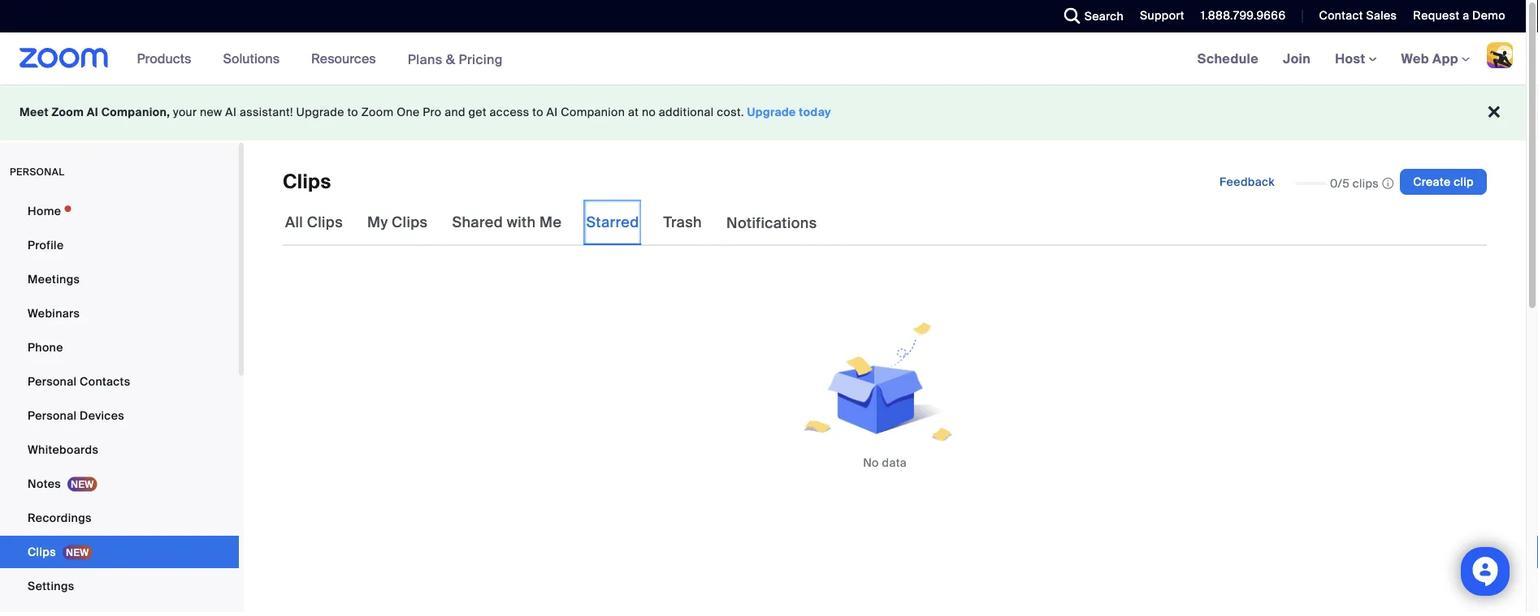 Task type: locate. For each thing, give the bounding box(es) containing it.
demo
[[1472, 8, 1506, 23]]

0 horizontal spatial zoom
[[52, 105, 84, 120]]

search
[[1084, 9, 1124, 24]]

2 horizontal spatial ai
[[546, 105, 558, 120]]

1 to from the left
[[347, 105, 358, 120]]

0 horizontal spatial upgrade
[[296, 105, 344, 120]]

notes
[[28, 477, 61, 492]]

with
[[507, 213, 536, 232]]

whiteboards
[[28, 442, 98, 457]]

1.888.799.9666 button up schedule
[[1189, 0, 1290, 32]]

pro
[[423, 105, 442, 120]]

upgrade
[[296, 105, 344, 120], [747, 105, 796, 120]]

to right access
[[532, 105, 543, 120]]

zoom right meet at the top left of page
[[52, 105, 84, 120]]

products
[[137, 50, 191, 67]]

create clip
[[1413, 174, 1474, 189]]

2 personal from the top
[[28, 408, 77, 423]]

shared with me tab
[[450, 200, 564, 245]]

0 horizontal spatial to
[[347, 105, 358, 120]]

sales
[[1366, 8, 1397, 23]]

personal down phone
[[28, 374, 77, 389]]

trash tab
[[661, 200, 704, 245]]

1 horizontal spatial upgrade
[[747, 105, 796, 120]]

host button
[[1335, 50, 1377, 67]]

2 upgrade from the left
[[747, 105, 796, 120]]

ai left companion
[[546, 105, 558, 120]]

ai
[[87, 105, 98, 120], [225, 105, 237, 120], [546, 105, 558, 120]]

&
[[446, 51, 455, 68]]

personal inside personal devices link
[[28, 408, 77, 423]]

webinars link
[[0, 297, 239, 330]]

0 vertical spatial personal
[[28, 374, 77, 389]]

home
[[28, 204, 61, 219]]

clips
[[283, 169, 331, 195], [307, 213, 343, 232], [392, 213, 428, 232], [28, 545, 56, 560]]

personal for personal contacts
[[28, 374, 77, 389]]

1 personal from the top
[[28, 374, 77, 389]]

assistant!
[[240, 105, 293, 120]]

home link
[[0, 195, 239, 227]]

personal up whiteboards
[[28, 408, 77, 423]]

additional
[[659, 105, 714, 120]]

contact sales link
[[1307, 0, 1401, 32], [1319, 8, 1397, 23]]

upgrade right cost.
[[747, 105, 796, 120]]

2 to from the left
[[532, 105, 543, 120]]

meetings link
[[0, 263, 239, 296]]

support link
[[1128, 0, 1189, 32], [1140, 8, 1184, 23]]

request a demo link
[[1401, 0, 1526, 32], [1413, 8, 1506, 23]]

starred
[[586, 213, 639, 232]]

2 ai from the left
[[225, 105, 237, 120]]

a
[[1463, 8, 1469, 23]]

clips right the my
[[392, 213, 428, 232]]

starred tab
[[584, 200, 642, 245]]

join link
[[1271, 32, 1323, 84]]

phone link
[[0, 331, 239, 364]]

1 horizontal spatial to
[[532, 105, 543, 120]]

1 horizontal spatial ai
[[225, 105, 237, 120]]

pricing
[[459, 51, 503, 68]]

plans & pricing
[[408, 51, 503, 68]]

feedback button
[[1207, 169, 1288, 195]]

1 ai from the left
[[87, 105, 98, 120]]

1.888.799.9666 button
[[1189, 0, 1290, 32], [1201, 8, 1286, 23]]

meet
[[19, 105, 49, 120]]

1 horizontal spatial zoom
[[361, 105, 394, 120]]

request a demo
[[1413, 8, 1506, 23]]

feedback
[[1220, 174, 1275, 189]]

0/5 clips application
[[1294, 175, 1394, 192]]

meetings navigation
[[1185, 32, 1526, 86]]

zoom
[[52, 105, 84, 120], [361, 105, 394, 120]]

all
[[285, 213, 303, 232]]

banner
[[0, 32, 1526, 86]]

plans & pricing link
[[408, 51, 503, 68], [408, 51, 503, 68]]

0 horizontal spatial ai
[[87, 105, 98, 120]]

profile
[[28, 238, 64, 253]]

notes link
[[0, 468, 239, 500]]

personal
[[10, 166, 65, 178]]

upgrade down product information navigation
[[296, 105, 344, 120]]

clips up settings
[[28, 545, 56, 560]]

ai right new
[[225, 105, 237, 120]]

banner containing products
[[0, 32, 1526, 86]]

no
[[642, 105, 656, 120]]

contact
[[1319, 8, 1363, 23]]

plans
[[408, 51, 442, 68]]

meetings
[[28, 272, 80, 287]]

product information navigation
[[125, 32, 515, 86]]

and
[[445, 105, 465, 120]]

search button
[[1052, 0, 1128, 32]]

personal inside personal contacts link
[[28, 374, 77, 389]]

to down resources dropdown button
[[347, 105, 358, 120]]

1 vertical spatial personal
[[28, 408, 77, 423]]

zoom left one
[[361, 105, 394, 120]]

ai left companion,
[[87, 105, 98, 120]]

tabs of clips tab list
[[283, 200, 819, 246]]

request
[[1413, 8, 1460, 23]]

shared with me
[[452, 213, 562, 232]]

clips right all
[[307, 213, 343, 232]]

contacts
[[80, 374, 130, 389]]

1 zoom from the left
[[52, 105, 84, 120]]

data
[[882, 455, 907, 470]]

create clip button
[[1400, 169, 1487, 195]]



Task type: describe. For each thing, give the bounding box(es) containing it.
personal devices link
[[0, 400, 239, 432]]

trash
[[663, 213, 702, 232]]

0/5
[[1330, 176, 1350, 191]]

settings
[[28, 579, 74, 594]]

solutions button
[[223, 32, 287, 84]]

host
[[1335, 50, 1369, 67]]

clips
[[1353, 176, 1379, 191]]

support
[[1140, 8, 1184, 23]]

app
[[1432, 50, 1458, 67]]

zoom logo image
[[19, 48, 109, 68]]

devices
[[80, 408, 124, 423]]

1.888.799.9666 button up schedule link
[[1201, 8, 1286, 23]]

meet zoom ai companion, footer
[[0, 84, 1526, 141]]

solutions
[[223, 50, 280, 67]]

notifications
[[726, 214, 817, 233]]

2 zoom from the left
[[361, 105, 394, 120]]

1.888.799.9666
[[1201, 8, 1286, 23]]

contact sales
[[1319, 8, 1397, 23]]

web app button
[[1401, 50, 1470, 67]]

settings link
[[0, 570, 239, 603]]

webinars
[[28, 306, 80, 321]]

personal contacts link
[[0, 366, 239, 398]]

new
[[200, 105, 222, 120]]

0/5 clips
[[1330, 176, 1379, 191]]

phone
[[28, 340, 63, 355]]

companion,
[[101, 105, 170, 120]]

shared
[[452, 213, 503, 232]]

join
[[1283, 50, 1311, 67]]

me
[[540, 213, 562, 232]]

clips up all clips
[[283, 169, 331, 195]]

no data
[[863, 455, 907, 470]]

clips inside "tab"
[[307, 213, 343, 232]]

create
[[1413, 174, 1451, 189]]

whiteboards link
[[0, 434, 239, 466]]

all clips
[[285, 213, 343, 232]]

my clips
[[367, 213, 428, 232]]

companion
[[561, 105, 625, 120]]

cost.
[[717, 105, 744, 120]]

recordings link
[[0, 502, 239, 535]]

personal devices
[[28, 408, 124, 423]]

upgrade today link
[[747, 105, 831, 120]]

get
[[468, 105, 487, 120]]

3 ai from the left
[[546, 105, 558, 120]]

my
[[367, 213, 388, 232]]

today
[[799, 105, 831, 120]]

1 upgrade from the left
[[296, 105, 344, 120]]

web
[[1401, 50, 1429, 67]]

one
[[397, 105, 420, 120]]

profile link
[[0, 229, 239, 262]]

products button
[[137, 32, 199, 84]]

clips link
[[0, 536, 239, 569]]

resources button
[[311, 32, 383, 84]]

personal menu menu
[[0, 195, 239, 613]]

at
[[628, 105, 639, 120]]

profile picture image
[[1487, 42, 1513, 68]]

access
[[490, 105, 529, 120]]

your
[[173, 105, 197, 120]]

resources
[[311, 50, 376, 67]]

schedule
[[1197, 50, 1259, 67]]

schedule link
[[1185, 32, 1271, 84]]

no
[[863, 455, 879, 470]]

clips inside tab
[[392, 213, 428, 232]]

recordings
[[28, 511, 92, 526]]

all clips tab
[[283, 200, 345, 245]]

meet zoom ai companion, your new ai assistant! upgrade to zoom one pro and get access to ai companion at no additional cost. upgrade today
[[19, 105, 831, 120]]

clip
[[1454, 174, 1474, 189]]

personal contacts
[[28, 374, 130, 389]]

clips inside 'link'
[[28, 545, 56, 560]]

my clips tab
[[365, 200, 430, 245]]

web app
[[1401, 50, 1458, 67]]

personal for personal devices
[[28, 408, 77, 423]]



Task type: vqa. For each thing, say whether or not it's contained in the screenshot.
third the AI from the right
yes



